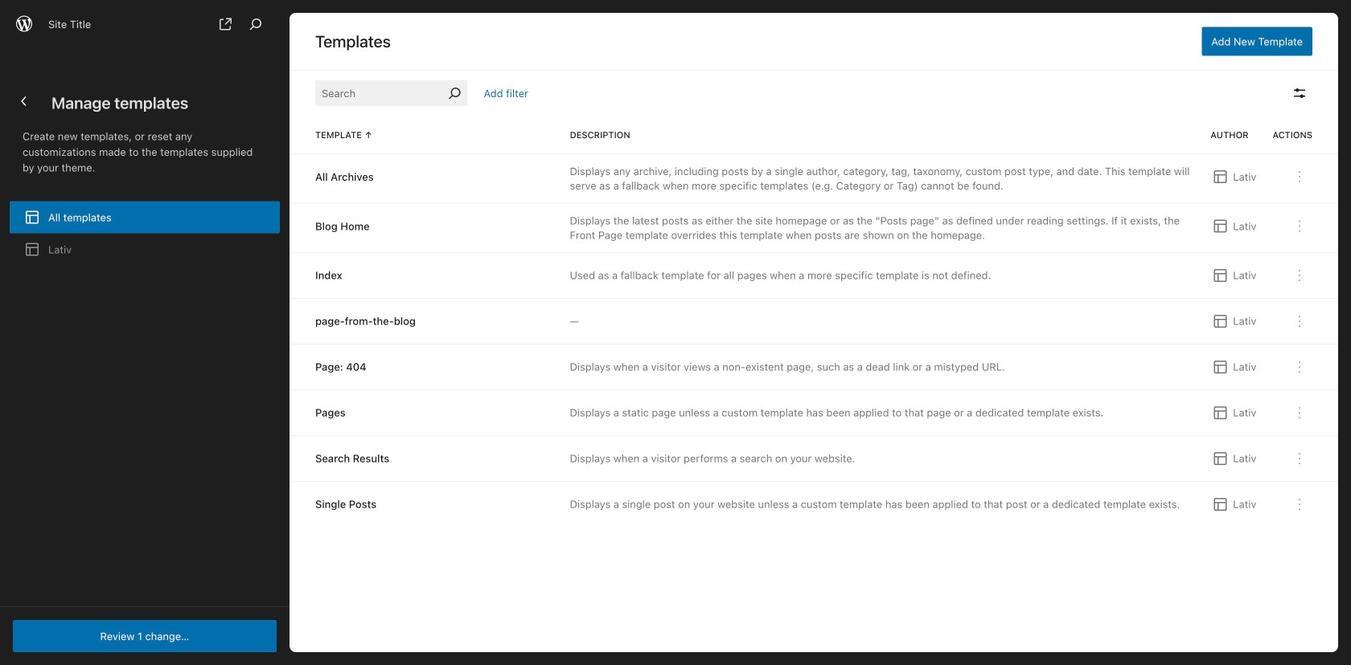 Task type: describe. For each thing, give the bounding box(es) containing it.
back image
[[14, 92, 34, 111]]

1 actions image from the top
[[1290, 167, 1309, 187]]

5 actions image from the top
[[1290, 449, 1309, 469]]

open command palette image
[[246, 14, 265, 34]]

view options image
[[1290, 84, 1309, 103]]

6 actions image from the top
[[1290, 495, 1309, 515]]

2 actions image from the top
[[1290, 266, 1309, 285]]



Task type: vqa. For each thing, say whether or not it's contained in the screenshot.
3rd Actions image from the bottom of the page
yes



Task type: locate. For each thing, give the bounding box(es) containing it.
2 actions image from the top
[[1290, 358, 1309, 377]]

1 vertical spatial actions image
[[1290, 358, 1309, 377]]

view site (opens in a new tab) image
[[216, 14, 235, 34]]

Search search field
[[315, 80, 445, 106]]

4 actions image from the top
[[1290, 404, 1309, 423]]

actions image
[[1290, 167, 1309, 187], [1290, 358, 1309, 377]]

actions image
[[1290, 217, 1309, 236], [1290, 266, 1309, 285], [1290, 312, 1309, 331], [1290, 404, 1309, 423], [1290, 449, 1309, 469], [1290, 495, 1309, 515]]

list
[[10, 201, 280, 266]]

0 vertical spatial actions image
[[1290, 167, 1309, 187]]

3 actions image from the top
[[1290, 312, 1309, 331]]

1 actions image from the top
[[1290, 217, 1309, 236]]



